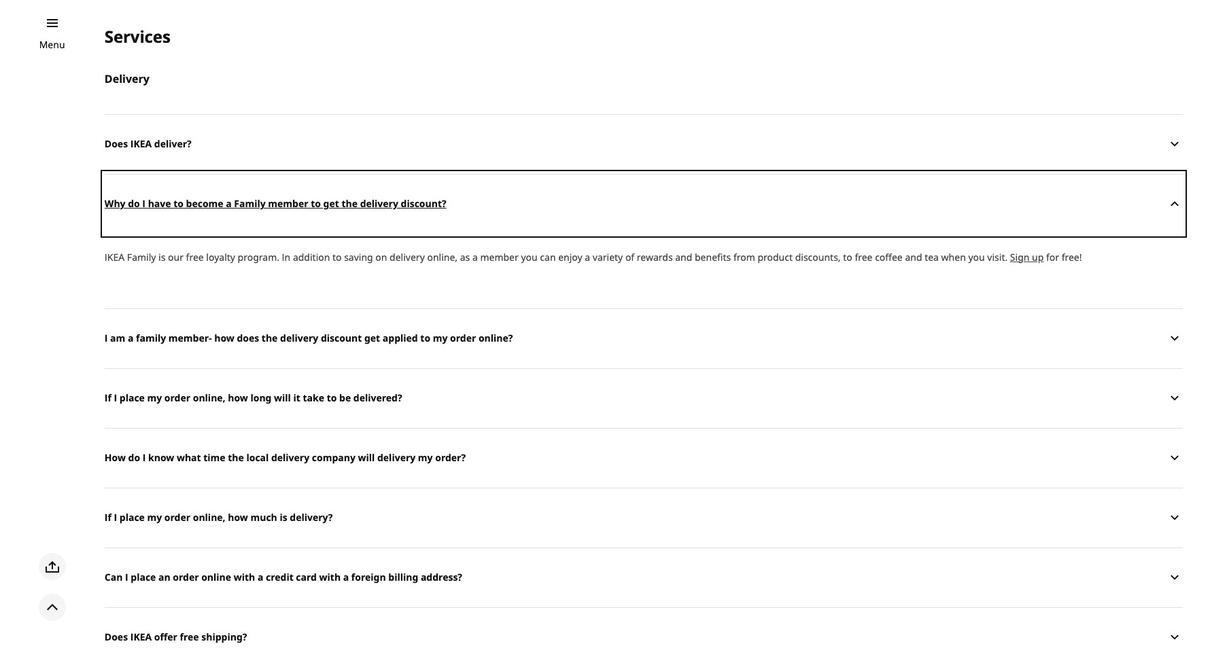 Task type: vqa. For each thing, say whether or not it's contained in the screenshot.
the right 'and'
yes



Task type: locate. For each thing, give the bounding box(es) containing it.
0 vertical spatial is
[[159, 251, 166, 264]]

1 horizontal spatial get
[[365, 332, 380, 345]]

product
[[758, 251, 793, 264]]

1 vertical spatial do
[[128, 452, 140, 465]]

0 vertical spatial does
[[105, 138, 128, 151]]

1 vertical spatial is
[[280, 512, 288, 525]]

a left "foreign"
[[343, 572, 349, 585]]

1 vertical spatial member
[[481, 251, 519, 264]]

a right 'become'
[[226, 197, 232, 210]]

from
[[734, 251, 756, 264]]

will left it
[[274, 392, 291, 405]]

0 vertical spatial family
[[234, 197, 266, 210]]

when
[[942, 251, 967, 264]]

0 horizontal spatial you
[[521, 251, 538, 264]]

2 vertical spatial online,
[[193, 512, 226, 525]]

up
[[1033, 251, 1044, 264]]

offer
[[154, 631, 178, 644]]

get inside dropdown button
[[365, 332, 380, 345]]

how left much
[[228, 512, 248, 525]]

2 do from the top
[[128, 452, 140, 465]]

1 vertical spatial how
[[228, 392, 248, 405]]

get
[[324, 197, 339, 210], [365, 332, 380, 345]]

order for if i place my order online, how much is delivery?
[[165, 512, 191, 525]]

family
[[234, 197, 266, 210], [127, 251, 156, 264]]

our
[[168, 251, 184, 264]]

a right as
[[473, 251, 478, 264]]

my
[[433, 332, 448, 345], [147, 392, 162, 405], [418, 452, 433, 465], [147, 512, 162, 525]]

can i place an order online with a credit card with a foreign billing address? button
[[105, 548, 1184, 608]]

1 horizontal spatial is
[[280, 512, 288, 525]]

order left online?
[[450, 332, 476, 345]]

discounts,
[[796, 251, 841, 264]]

2 horizontal spatial the
[[342, 197, 358, 210]]

2 you from the left
[[969, 251, 986, 264]]

1 horizontal spatial with
[[319, 572, 341, 585]]

program.
[[238, 251, 280, 264]]

my right applied
[[433, 332, 448, 345]]

0 vertical spatial place
[[120, 392, 145, 405]]

does ikea offer free shipping?
[[105, 631, 247, 644]]

to right have
[[174, 197, 184, 210]]

i
[[142, 197, 146, 210], [105, 332, 108, 345], [114, 392, 117, 405], [143, 452, 146, 465], [114, 512, 117, 525], [125, 572, 128, 585]]

services
[[105, 25, 171, 48]]

order down what
[[165, 512, 191, 525]]

and left tea
[[906, 251, 923, 264]]

1 and from the left
[[676, 251, 693, 264]]

know
[[148, 452, 174, 465]]

order?
[[436, 452, 466, 465]]

the
[[342, 197, 358, 210], [262, 332, 278, 345], [228, 452, 244, 465]]

in
[[282, 251, 291, 264]]

1 vertical spatial get
[[365, 332, 380, 345]]

i down how
[[114, 512, 117, 525]]

0 vertical spatial do
[[128, 197, 140, 210]]

with right online
[[234, 572, 255, 585]]

0 horizontal spatial and
[[676, 251, 693, 264]]

family right 'become'
[[234, 197, 266, 210]]

my down family
[[147, 392, 162, 405]]

am
[[110, 332, 125, 345]]

will
[[274, 392, 291, 405], [358, 452, 375, 465]]

online, left the long
[[193, 392, 226, 405]]

family left our
[[127, 251, 156, 264]]

i left know
[[143, 452, 146, 465]]

2 vertical spatial place
[[131, 572, 156, 585]]

1 vertical spatial does
[[105, 631, 128, 644]]

does
[[237, 332, 259, 345]]

as
[[460, 251, 470, 264]]

do inside dropdown button
[[128, 197, 140, 210]]

0 horizontal spatial with
[[234, 572, 255, 585]]

does
[[105, 138, 128, 151], [105, 631, 128, 644]]

0 horizontal spatial family
[[127, 251, 156, 264]]

2 does from the top
[[105, 631, 128, 644]]

ikea family is our free loyalty program. in addition to saving on delivery online, as a member you can enjoy a variety of rewards and benefits from product discounts, to free coffee and tea when you visit. sign up for free!
[[105, 251, 1083, 264]]

2 vertical spatial ikea
[[130, 631, 152, 644]]

be
[[339, 392, 351, 405]]

i left have
[[142, 197, 146, 210]]

a
[[226, 197, 232, 210], [473, 251, 478, 264], [585, 251, 591, 264], [128, 332, 134, 345], [258, 572, 264, 585], [343, 572, 349, 585]]

does left deliver?
[[105, 138, 128, 151]]

2 vertical spatial how
[[228, 512, 248, 525]]

member up in
[[268, 197, 309, 210]]

1 if from the top
[[105, 392, 112, 405]]

online, inside if i place my order online, how long will it take to be delivered? dropdown button
[[193, 392, 226, 405]]

with
[[234, 572, 255, 585], [319, 572, 341, 585]]

1 horizontal spatial you
[[969, 251, 986, 264]]

0 vertical spatial how
[[214, 332, 235, 345]]

a right am
[[128, 332, 134, 345]]

order inside dropdown button
[[173, 572, 199, 585]]

get left applied
[[365, 332, 380, 345]]

is right much
[[280, 512, 288, 525]]

delivery?
[[290, 512, 333, 525]]

local
[[247, 452, 269, 465]]

ikea left deliver?
[[130, 138, 152, 151]]

order right an
[[173, 572, 199, 585]]

2 with from the left
[[319, 572, 341, 585]]

place for if i place my order online, how much is delivery?
[[120, 512, 145, 525]]

ikea down the why
[[105, 251, 125, 264]]

if i place my order online, how long will it take to be delivered?
[[105, 392, 402, 405]]

1 vertical spatial online,
[[193, 392, 226, 405]]

order
[[450, 332, 476, 345], [165, 392, 191, 405], [165, 512, 191, 525], [173, 572, 199, 585]]

if up how
[[105, 392, 112, 405]]

0 vertical spatial online,
[[428, 251, 458, 264]]

0 vertical spatial get
[[324, 197, 339, 210]]

my inside how do i know what time the local delivery company will delivery my order? dropdown button
[[418, 452, 433, 465]]

0 horizontal spatial member
[[268, 197, 309, 210]]

the right the "time"
[[228, 452, 244, 465]]

the right 'does'
[[262, 332, 278, 345]]

much
[[251, 512, 277, 525]]

free left coffee
[[855, 251, 873, 264]]

if i place my order online, how much is delivery? button
[[105, 488, 1184, 548]]

online, for if i place my order online, how long will it take to be delivered?
[[193, 392, 226, 405]]

member right as
[[481, 251, 519, 264]]

how left 'does'
[[214, 332, 235, 345]]

to left saving
[[333, 251, 342, 264]]

do right how
[[128, 452, 140, 465]]

0 horizontal spatial will
[[274, 392, 291, 405]]

how do i know what time the local delivery company will delivery my order?
[[105, 452, 466, 465]]

get up 'addition'
[[324, 197, 339, 210]]

menu button
[[39, 37, 65, 52]]

it
[[294, 392, 301, 405]]

company
[[312, 452, 356, 465]]

you left can at the left of the page
[[521, 251, 538, 264]]

does left offer
[[105, 631, 128, 644]]

1 does from the top
[[105, 138, 128, 151]]

to up 'addition'
[[311, 197, 321, 210]]

online,
[[428, 251, 458, 264], [193, 392, 226, 405], [193, 512, 226, 525]]

order up what
[[165, 392, 191, 405]]

0 vertical spatial if
[[105, 392, 112, 405]]

get for the
[[324, 197, 339, 210]]

if up can
[[105, 512, 112, 525]]

1 horizontal spatial will
[[358, 452, 375, 465]]

1 vertical spatial the
[[262, 332, 278, 345]]

1 vertical spatial family
[[127, 251, 156, 264]]

enjoy
[[559, 251, 583, 264]]

1 vertical spatial if
[[105, 512, 112, 525]]

i right can
[[125, 572, 128, 585]]

how
[[214, 332, 235, 345], [228, 392, 248, 405], [228, 512, 248, 525]]

online, left as
[[428, 251, 458, 264]]

does ikea deliver? button
[[105, 114, 1184, 174]]

2 if from the top
[[105, 512, 112, 525]]

you left visit. on the top of the page
[[969, 251, 986, 264]]

will right "company"
[[358, 452, 375, 465]]

my down know
[[147, 512, 162, 525]]

is left our
[[159, 251, 166, 264]]

do inside dropdown button
[[128, 452, 140, 465]]

1 horizontal spatial and
[[906, 251, 923, 264]]

and right rewards
[[676, 251, 693, 264]]

with right "card"
[[319, 572, 341, 585]]

free right offer
[[180, 631, 199, 644]]

how left the long
[[228, 392, 248, 405]]

1 horizontal spatial family
[[234, 197, 266, 210]]

a inside dropdown button
[[226, 197, 232, 210]]

long
[[251, 392, 272, 405]]

place inside dropdown button
[[131, 572, 156, 585]]

place
[[120, 392, 145, 405], [120, 512, 145, 525], [131, 572, 156, 585]]

my inside if i place my order online, how long will it take to be delivered? dropdown button
[[147, 392, 162, 405]]

member
[[268, 197, 309, 210], [481, 251, 519, 264]]

0 vertical spatial member
[[268, 197, 309, 210]]

you
[[521, 251, 538, 264], [969, 251, 986, 264]]

free
[[186, 251, 204, 264], [855, 251, 873, 264], [180, 631, 199, 644]]

visit.
[[988, 251, 1008, 264]]

my left order?
[[418, 452, 433, 465]]

1 vertical spatial place
[[120, 512, 145, 525]]

place down how
[[120, 512, 145, 525]]

1 horizontal spatial member
[[481, 251, 519, 264]]

0 vertical spatial the
[[342, 197, 358, 210]]

order for if i place my order online, how long will it take to be delivered?
[[165, 392, 191, 405]]

ikea left offer
[[130, 631, 152, 644]]

1 do from the top
[[128, 197, 140, 210]]

how
[[105, 452, 126, 465]]

delivery left the discount?
[[360, 197, 399, 210]]

0 vertical spatial ikea
[[130, 138, 152, 151]]

ikea
[[130, 138, 152, 151], [105, 251, 125, 264], [130, 631, 152, 644]]

get inside dropdown button
[[324, 197, 339, 210]]

why
[[105, 197, 126, 210]]

card
[[296, 572, 317, 585]]

discount
[[321, 332, 362, 345]]

why do i have to become a family member to get the delivery discount?
[[105, 197, 447, 210]]

sign up link
[[1011, 251, 1044, 264]]

to
[[174, 197, 184, 210], [311, 197, 321, 210], [333, 251, 342, 264], [844, 251, 853, 264], [421, 332, 431, 345], [327, 392, 337, 405]]

i inside dropdown button
[[142, 197, 146, 210]]

does for does ikea deliver?
[[105, 138, 128, 151]]

delivery right local
[[271, 452, 310, 465]]

family
[[136, 332, 166, 345]]

applied
[[383, 332, 418, 345]]

i inside dropdown button
[[125, 572, 128, 585]]

0 horizontal spatial the
[[228, 452, 244, 465]]

do right the why
[[128, 197, 140, 210]]

rewards
[[637, 251, 673, 264]]

delivered?
[[354, 392, 402, 405]]

place left an
[[131, 572, 156, 585]]

0 horizontal spatial get
[[324, 197, 339, 210]]

place down am
[[120, 392, 145, 405]]

why do i have to become a family member to get the delivery discount? button
[[105, 174, 1184, 234]]

2 and from the left
[[906, 251, 923, 264]]

is
[[159, 251, 166, 264], [280, 512, 288, 525]]

online, left much
[[193, 512, 226, 525]]

coffee
[[876, 251, 903, 264]]

deliver?
[[154, 138, 192, 151]]

1 vertical spatial ikea
[[105, 251, 125, 264]]

the up saving
[[342, 197, 358, 210]]

ikea for does ikea offer free shipping?
[[130, 631, 152, 644]]

2 vertical spatial the
[[228, 452, 244, 465]]

become
[[186, 197, 224, 210]]

do for how
[[128, 452, 140, 465]]

if
[[105, 392, 112, 405], [105, 512, 112, 525]]

a left credit
[[258, 572, 264, 585]]

does ikea deliver?
[[105, 138, 192, 151]]

online, inside if i place my order online, how much is delivery? dropdown button
[[193, 512, 226, 525]]

benefits
[[695, 251, 731, 264]]



Task type: describe. For each thing, give the bounding box(es) containing it.
do for why
[[128, 197, 140, 210]]

i am a family member- how does the delivery discount get applied to my order online?
[[105, 332, 513, 345]]

delivery right "on"
[[390, 251, 425, 264]]

get for applied
[[365, 332, 380, 345]]

i am a family member- how does the delivery discount get applied to my order online? button
[[105, 309, 1184, 369]]

is inside dropdown button
[[280, 512, 288, 525]]

how for much
[[228, 512, 248, 525]]

variety
[[593, 251, 623, 264]]

0 horizontal spatial is
[[159, 251, 166, 264]]

a inside dropdown button
[[128, 332, 134, 345]]

billing
[[389, 572, 419, 585]]

online?
[[479, 332, 513, 345]]

member inside dropdown button
[[268, 197, 309, 210]]

rotate 180 image
[[1167, 196, 1184, 212]]

place for can i place an order online with a credit card with a foreign billing address?
[[131, 572, 156, 585]]

shipping?
[[202, 631, 247, 644]]

credit
[[266, 572, 294, 585]]

0 vertical spatial will
[[274, 392, 291, 405]]

take
[[303, 392, 324, 405]]

member-
[[169, 332, 212, 345]]

1 vertical spatial will
[[358, 452, 375, 465]]

discount?
[[401, 197, 447, 210]]

what
[[177, 452, 201, 465]]

an
[[159, 572, 171, 585]]

free inside dropdown button
[[180, 631, 199, 644]]

for
[[1047, 251, 1060, 264]]

the inside dropdown button
[[342, 197, 358, 210]]

delivery left discount
[[280, 332, 319, 345]]

on
[[376, 251, 387, 264]]

delivery left order?
[[378, 452, 416, 465]]

address?
[[421, 572, 463, 585]]

menu
[[39, 38, 65, 51]]

how do i know what time the local delivery company will delivery my order? button
[[105, 428, 1184, 488]]

how for long
[[228, 392, 248, 405]]

to right "discounts,"
[[844, 251, 853, 264]]

does for does ikea offer free shipping?
[[105, 631, 128, 644]]

to right applied
[[421, 332, 431, 345]]

does ikea offer free shipping? button
[[105, 608, 1184, 649]]

sign
[[1011, 251, 1030, 264]]

a right enjoy
[[585, 251, 591, 264]]

place for if i place my order online, how long will it take to be delivered?
[[120, 392, 145, 405]]

1 horizontal spatial the
[[262, 332, 278, 345]]

loyalty
[[206, 251, 235, 264]]

free!
[[1062, 251, 1083, 264]]

foreign
[[352, 572, 386, 585]]

if i place my order online, how much is delivery?
[[105, 512, 333, 525]]

online, for if i place my order online, how much is delivery?
[[193, 512, 226, 525]]

i up how
[[114, 392, 117, 405]]

i left am
[[105, 332, 108, 345]]

can i place an order online with a credit card with a foreign billing address?
[[105, 572, 463, 585]]

my inside "i am a family member- how does the delivery discount get applied to my order online?" dropdown button
[[433, 332, 448, 345]]

time
[[204, 452, 226, 465]]

of
[[626, 251, 635, 264]]

free right our
[[186, 251, 204, 264]]

ikea for does ikea deliver?
[[130, 138, 152, 151]]

1 you from the left
[[521, 251, 538, 264]]

saving
[[344, 251, 373, 264]]

if i place my order online, how long will it take to be delivered? button
[[105, 369, 1184, 428]]

online
[[201, 572, 231, 585]]

to left be
[[327, 392, 337, 405]]

can
[[540, 251, 556, 264]]

delivery inside dropdown button
[[360, 197, 399, 210]]

delivery
[[105, 71, 150, 86]]

1 with from the left
[[234, 572, 255, 585]]

addition
[[293, 251, 330, 264]]

have
[[148, 197, 171, 210]]

can
[[105, 572, 123, 585]]

if for if i place my order online, how much is delivery?
[[105, 512, 112, 525]]

tea
[[925, 251, 939, 264]]

if for if i place my order online, how long will it take to be delivered?
[[105, 392, 112, 405]]

order for can i place an order online with a credit card with a foreign billing address?
[[173, 572, 199, 585]]

my inside if i place my order online, how much is delivery? dropdown button
[[147, 512, 162, 525]]

family inside dropdown button
[[234, 197, 266, 210]]



